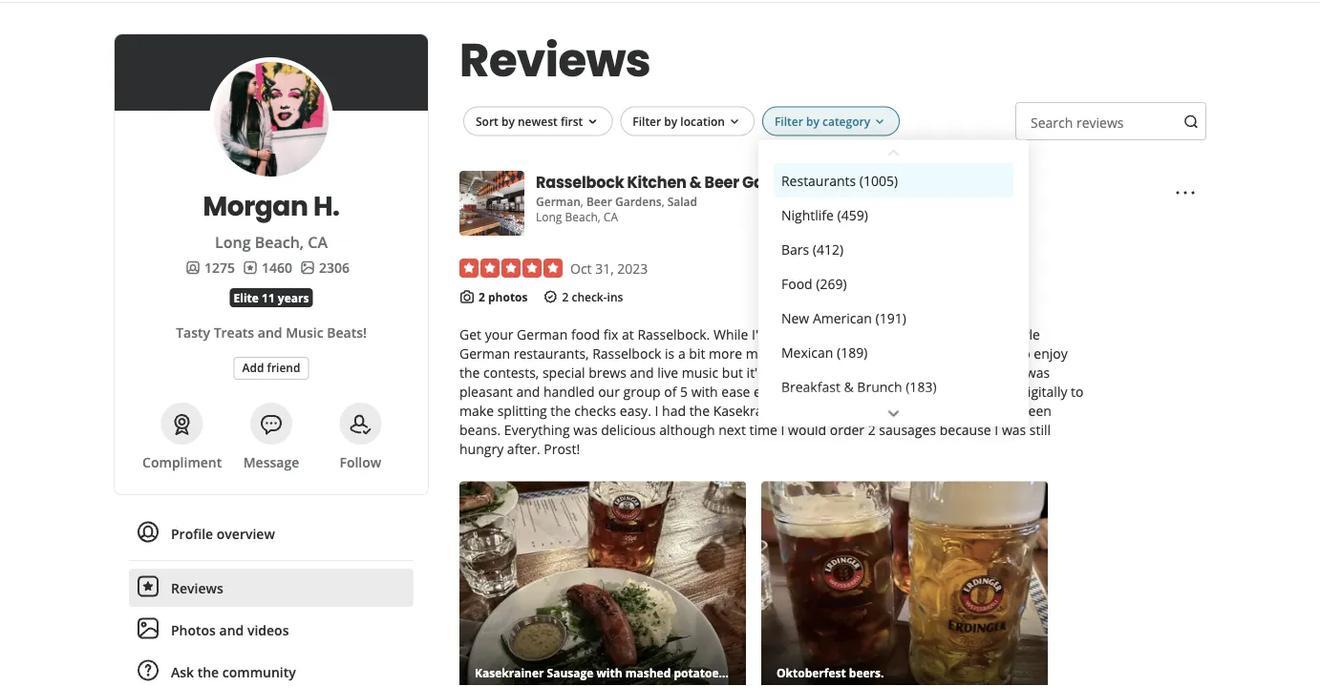 Task type: locate. For each thing, give the bounding box(es) containing it.
by inside popup button
[[502, 113, 515, 129]]

with down night.
[[846, 402, 873, 420]]

5
[[680, 383, 688, 401]]

menu
[[129, 515, 414, 687]]

beer left garden
[[705, 171, 739, 193]]

was
[[1026, 364, 1050, 382], [573, 421, 598, 439], [1002, 421, 1026, 439]]

0 horizontal spatial reviews
[[171, 579, 223, 598]]

tasty
[[176, 323, 210, 342]]

night.
[[851, 383, 886, 401]]

16 chevron down v2 image for sort by newest first
[[585, 114, 600, 130]]

rasselbock down the at
[[592, 345, 661, 363]]

i left had
[[655, 402, 659, 420]]

search image
[[1184, 114, 1199, 129]]

reviews up photos
[[171, 579, 223, 598]]

world"
[[967, 326, 1008, 344]]

came
[[826, 345, 860, 363]]

2 vertical spatial a
[[807, 383, 814, 401]]

1 horizontal spatial ca
[[604, 209, 618, 225]]

2 check-ins
[[562, 289, 623, 305]]

filter by category
[[775, 113, 870, 129]]

by inside dropdown button
[[664, 113, 678, 129]]

easy.
[[620, 402, 651, 420]]

16 chevron down v2 image right category
[[872, 114, 888, 130]]

3 by from the left
[[806, 113, 820, 129]]

1 vertical spatial we
[[890, 383, 910, 401]]

filter left location
[[633, 113, 661, 129]]

0 horizontal spatial long
[[215, 232, 251, 253]]

1275
[[204, 258, 235, 277]]

0 vertical spatial time
[[829, 364, 857, 382]]

2 horizontal spatial by
[[806, 113, 820, 129]]

1 vertical spatial of
[[664, 383, 677, 401]]

new american (191)
[[781, 309, 907, 327]]

by for newest
[[502, 113, 515, 129]]

  text field
[[1016, 102, 1207, 140]]

more down 'while'
[[709, 345, 742, 363]]

1 horizontal spatial we
[[890, 383, 910, 401]]

time down came
[[829, 364, 857, 382]]

ca inside morgan h. long beach, ca
[[308, 232, 328, 253]]

1 horizontal spatial with
[[846, 402, 873, 420]]

by right sort
[[502, 113, 515, 129]]

1 vertical spatial time
[[749, 421, 778, 439]]

although
[[660, 421, 715, 439]]

1 horizontal spatial long
[[536, 209, 562, 225]]

brews
[[589, 364, 627, 382]]

beach, up 1460
[[255, 232, 304, 253]]

16 photos v2 image
[[300, 260, 315, 275]]

was up 'digitally'
[[1026, 364, 1050, 382]]

i right because
[[995, 421, 999, 439]]

0 vertical spatial ca
[[604, 209, 618, 225]]

food
[[781, 274, 813, 293]]

to right been
[[811, 326, 824, 344]]

add friend
[[242, 360, 300, 376]]

and down elite 11 years link
[[258, 323, 282, 342]]

3 16 chevron down v2 image from the left
[[872, 114, 888, 130]]

1 vertical spatial long
[[215, 232, 251, 253]]

16 camera v2 image
[[460, 289, 475, 305]]

1 horizontal spatial &
[[844, 378, 854, 396]]

24 photos v2 image
[[137, 618, 160, 640]]

reviews
[[460, 28, 651, 92], [171, 579, 223, 598]]

1 horizontal spatial 2
[[562, 289, 569, 305]]

of left the 5
[[664, 383, 677, 401]]

of up night.
[[860, 364, 873, 382]]

0 vertical spatial long
[[536, 209, 562, 225]]

gardens
[[615, 194, 662, 210]]

filter inside dropdown button
[[775, 113, 803, 129]]

german inside rasselbock kitchen & beer garden german , beer gardens , salad long beach, ca
[[536, 194, 581, 210]]

i left would
[[781, 421, 785, 439]]

0 vertical spatial beer
[[705, 171, 739, 193]]

0 horizontal spatial i
[[655, 402, 659, 420]]

compliment image
[[171, 414, 194, 437]]

2 right "16 check in v2" icon
[[562, 289, 569, 305]]

2306
[[319, 258, 350, 277]]

0 horizontal spatial by
[[502, 113, 515, 129]]

24 review v2 image
[[137, 576, 160, 598]]

ca up "photos" element
[[308, 232, 328, 253]]

i
[[655, 402, 659, 420], [781, 421, 785, 439], [995, 421, 999, 439]]

sort by newest first button
[[463, 106, 613, 136]]

a right is
[[678, 345, 686, 363]]

music
[[286, 323, 323, 342]]

16 chevron down v2 image inside filter by location dropdown button
[[727, 114, 742, 130]]

0 vertical spatial of
[[860, 364, 873, 382]]

mexican (189) button
[[774, 335, 1013, 369]]

overview
[[217, 525, 275, 543]]

& inside button
[[844, 378, 854, 396]]

0 horizontal spatial &
[[690, 171, 702, 193]]

morgan
[[203, 187, 308, 225]]

had
[[662, 402, 686, 420]]

1 vertical spatial reviews
[[171, 579, 223, 598]]

1 horizontal spatial filter
[[775, 113, 803, 129]]

0 vertical spatial beach,
[[565, 209, 601, 225]]

long up 5 star rating "image"
[[536, 209, 562, 225]]

2 filter from the left
[[775, 113, 803, 129]]

add friend button
[[234, 357, 309, 380]]

ca up oct 31, 2023
[[604, 209, 618, 225]]

enjoy
[[1034, 345, 1068, 363]]

16 chevron down v2 image inside filter by category dropdown button
[[872, 114, 888, 130]]

mexican
[[781, 343, 833, 361]]

oct
[[570, 259, 592, 278]]

server
[[983, 364, 1022, 382]]

rasselbock kitchen & beer garden link
[[536, 171, 800, 194]]

1 vertical spatial a
[[678, 345, 686, 363]]

2 by from the left
[[664, 113, 678, 129]]

beach, inside rasselbock kitchen & beer garden german , beer gardens , salad long beach, ca
[[565, 209, 601, 225]]

after.
[[507, 440, 540, 458]]

time down kasekrainer
[[749, 421, 778, 439]]

0 vertical spatial with
[[691, 383, 718, 401]]

rasselbock inside rasselbock kitchen & beer garden german , beer gardens , salad long beach, ca
[[536, 171, 624, 193]]

nightlife (459)
[[781, 206, 868, 224]]

1 vertical spatial beer
[[587, 194, 612, 210]]

german up the 'restaurants,'
[[517, 326, 568, 344]]

(183)
[[906, 378, 937, 396]]

0 horizontal spatial filter
[[633, 113, 661, 129]]

we up any
[[803, 345, 823, 363]]

filter left category
[[775, 113, 803, 129]]

24 questions v2 image
[[137, 660, 160, 683]]

style
[[1012, 326, 1040, 344]]

beer
[[705, 171, 739, 193], [587, 194, 612, 210]]

was down checks
[[573, 421, 598, 439]]

0 horizontal spatial ca
[[308, 232, 328, 253]]

0 horizontal spatial ,
[[581, 194, 584, 210]]

0 vertical spatial more
[[902, 326, 935, 344]]

0 vertical spatial german
[[536, 194, 581, 210]]

even
[[754, 383, 784, 401]]

  text field inside rasselbock kitchen & beer garden region
[[1016, 102, 1207, 140]]

2 horizontal spatial 2
[[868, 421, 876, 439]]

ins
[[607, 289, 623, 305]]

& up salad link at the top right
[[690, 171, 702, 193]]

german left beer gardens link
[[536, 194, 581, 210]]

(269)
[[816, 274, 847, 293]]

0 horizontal spatial beer
[[587, 194, 612, 210]]

and left videos
[[219, 621, 244, 640]]

0 vertical spatial reviews
[[460, 28, 651, 92]]

0 horizontal spatial 2
[[479, 289, 485, 305]]

photos
[[488, 289, 528, 305]]

1 horizontal spatial beach,
[[565, 209, 601, 225]]

and
[[258, 323, 282, 342], [630, 364, 654, 382], [516, 383, 540, 401], [988, 402, 1012, 420], [219, 621, 244, 640]]

1 horizontal spatial time
[[829, 364, 857, 382]]

1 vertical spatial rasselbock
[[592, 345, 661, 363]]

sausage
[[791, 402, 842, 420]]

able
[[948, 383, 974, 401]]

16 chevron down v2 image for filter by category
[[872, 114, 888, 130]]

filter inside dropdown button
[[633, 113, 661, 129]]

german down your in the left of the page
[[460, 345, 510, 363]]

beer left gardens
[[587, 194, 612, 210]]

the down handled
[[551, 402, 571, 420]]

pay
[[994, 383, 1016, 401]]

16 chevron down v2 image
[[585, 114, 600, 130], [727, 114, 742, 130], [872, 114, 888, 130]]

reviews up first
[[460, 28, 651, 92]]

the inside menu
[[197, 664, 219, 682]]

1 vertical spatial beach,
[[255, 232, 304, 253]]

because
[[940, 421, 991, 439]]

newest
[[518, 113, 558, 129]]

2 horizontal spatial 16 chevron down v2 image
[[872, 114, 888, 130]]

pleasant
[[460, 383, 513, 401]]

and down pay
[[988, 402, 1012, 420]]

rasselbock.
[[638, 326, 710, 344]]

0 horizontal spatial of
[[664, 383, 677, 401]]

1 by from the left
[[502, 113, 515, 129]]

long inside morgan h. long beach, ca
[[215, 232, 251, 253]]

0 horizontal spatial time
[[749, 421, 778, 439]]

1 horizontal spatial i
[[781, 421, 785, 439]]

bars (412) button
[[774, 232, 1013, 266]]

& left brunch
[[844, 378, 854, 396]]

2 16 chevron down v2 image from the left
[[727, 114, 742, 130]]

filter by location button
[[620, 106, 755, 136]]

0 horizontal spatial beach,
[[255, 232, 304, 253]]

1 filter from the left
[[633, 113, 661, 129]]

morgan h. long beach, ca
[[203, 187, 340, 253]]

, left salad link at the top right
[[662, 194, 665, 210]]

(191)
[[876, 309, 907, 327]]

0 vertical spatial rasselbock
[[536, 171, 624, 193]]

breakfast & brunch (183)
[[781, 378, 937, 396]]

a left few
[[828, 326, 835, 344]]

american
[[813, 309, 872, 327]]

our
[[598, 383, 620, 401]]

0 horizontal spatial 16 chevron down v2 image
[[585, 114, 600, 130]]

to right 'digitally'
[[1071, 383, 1084, 401]]

, left beer gardens link
[[581, 194, 584, 210]]

31,
[[595, 259, 614, 278]]

1 16 chevron down v2 image from the left
[[585, 114, 600, 130]]

2 for 2 check-ins
[[562, 289, 569, 305]]

checks
[[575, 402, 616, 420]]

beach, up 'oct'
[[565, 209, 601, 225]]

to left pay
[[978, 383, 990, 401]]

0 horizontal spatial with
[[691, 383, 718, 401]]

long
[[536, 209, 562, 225], [215, 232, 251, 253]]

we up mashed
[[890, 383, 910, 401]]

reviews element
[[243, 258, 292, 277]]

by left location
[[664, 113, 678, 129]]

filter for filter by category
[[775, 113, 803, 129]]

food
[[571, 326, 600, 344]]

ask the community
[[171, 664, 296, 682]]

rasselbock up german link
[[536, 171, 624, 193]]

16 chevron down v2 image right first
[[585, 114, 600, 130]]

1 vertical spatial ca
[[308, 232, 328, 253]]

2 photos
[[479, 289, 528, 305]]

ask
[[171, 664, 194, 682]]

1 vertical spatial &
[[844, 378, 854, 396]]

our
[[956, 364, 980, 382]]

but
[[722, 364, 743, 382]]

and up splitting on the left bottom of the page
[[516, 383, 540, 401]]

long up 1275
[[215, 232, 251, 253]]

location
[[681, 113, 725, 129]]

categories element
[[536, 193, 697, 210]]

new american (191) button
[[774, 301, 1013, 335]]

garden
[[742, 171, 800, 193]]

by inside dropdown button
[[806, 113, 820, 129]]

2 right 16 camera v2 image in the left top of the page
[[479, 289, 485, 305]]

filter
[[633, 113, 661, 129], [775, 113, 803, 129]]

0 vertical spatial &
[[690, 171, 702, 193]]

1 horizontal spatial ,
[[662, 194, 665, 210]]

compliment
[[142, 453, 222, 471]]

a right on
[[807, 383, 814, 401]]

videos
[[247, 621, 289, 640]]

2 right order
[[868, 421, 876, 439]]

by left category
[[806, 113, 820, 129]]

0 horizontal spatial more
[[709, 345, 742, 363]]

with
[[691, 383, 718, 401], [846, 402, 873, 420]]

1 vertical spatial with
[[846, 402, 873, 420]]

order
[[830, 421, 865, 439]]

more up during
[[902, 326, 935, 344]]

we
[[803, 345, 823, 363], [890, 383, 910, 401]]

by
[[502, 113, 515, 129], [664, 113, 678, 129], [806, 113, 820, 129]]

the right ask
[[197, 664, 219, 682]]

oct 31, 2023
[[570, 259, 648, 278]]

0 vertical spatial a
[[828, 326, 835, 344]]

german link
[[536, 194, 581, 210]]

1 horizontal spatial by
[[664, 113, 678, 129]]

1 horizontal spatial 16 chevron down v2 image
[[727, 114, 742, 130]]

2 , from the left
[[662, 194, 665, 210]]

& inside rasselbock kitchen & beer garden german , beer gardens , salad long beach, ca
[[690, 171, 702, 193]]

16 chevron down v2 image inside sort by newest first popup button
[[585, 114, 600, 130]]

reviews menu item
[[129, 569, 414, 608]]

16 chevron down v2 image right location
[[727, 114, 742, 130]]

photos element
[[300, 258, 350, 277]]

rasselbock inside get your german food fix at rasselbock. while i've been to a few other more "old world" style german restaurants, rasselbock is a bit more modern. we came here during oktoberfest to enjoy the contests, special brews and live music but it's good any time of year as well. our server was pleasant and handled our group of 5 with ease even on a busy night. we were able to pay digitally to make splitting the checks easy. i had the kasekrainer sausage with mashed potatoes and green beans. everything was delicious although next time i would order 2 sausages because i was still hungry after. prost!
[[592, 345, 661, 363]]

(1005)
[[860, 171, 898, 189]]

with down the music
[[691, 383, 718, 401]]

,
[[581, 194, 584, 210], [662, 194, 665, 210]]

message image
[[260, 414, 283, 437]]

0 horizontal spatial we
[[803, 345, 823, 363]]



Task type: vqa. For each thing, say whether or not it's contained in the screenshot.
Select Slide Image
no



Task type: describe. For each thing, give the bounding box(es) containing it.
restaurants (1005)
[[781, 171, 898, 189]]

rasselbock kitchen & beer garden german , beer gardens , salad long beach, ca
[[536, 171, 800, 225]]

long inside rasselbock kitchen & beer garden german , beer gardens , salad long beach, ca
[[536, 209, 562, 225]]

nightlife (459) button
[[774, 197, 1013, 232]]

2 horizontal spatial a
[[828, 326, 835, 344]]

tasty treats and music beats!
[[176, 323, 367, 342]]

1 horizontal spatial a
[[807, 383, 814, 401]]

fix
[[604, 326, 618, 344]]

potatoes
[[930, 402, 985, 420]]

1 , from the left
[[581, 194, 584, 210]]

kasekrainer
[[713, 402, 787, 420]]

the up "pleasant"
[[460, 364, 480, 382]]

menu containing profile overview
[[129, 515, 414, 687]]

live
[[657, 364, 678, 382]]

menu image
[[1174, 182, 1197, 204]]

friends element
[[185, 258, 235, 277]]

first
[[561, 113, 583, 129]]

filter for filter by location
[[633, 113, 661, 129]]

any
[[803, 364, 825, 382]]

search reviews
[[1031, 113, 1124, 131]]

reviews inside menu item
[[171, 579, 223, 598]]

during
[[896, 345, 936, 363]]

photos
[[171, 621, 216, 640]]

ease
[[722, 383, 750, 401]]

rasselbock kitchen & beer garden region
[[452, 87, 1214, 687]]

photos and videos
[[171, 621, 289, 640]]

beer gardens link
[[587, 194, 662, 210]]

on
[[787, 383, 804, 401]]

restaurants (1005) button
[[774, 163, 1013, 197]]

get
[[460, 326, 482, 344]]

digitally
[[1020, 383, 1068, 401]]

to down style
[[1018, 345, 1031, 363]]

restaurants
[[781, 171, 856, 189]]

1 vertical spatial german
[[517, 326, 568, 344]]

brunch
[[857, 378, 902, 396]]

here
[[863, 345, 892, 363]]

year
[[876, 364, 903, 382]]

1 horizontal spatial of
[[860, 364, 873, 382]]

everything
[[504, 421, 570, 439]]

bars (412)
[[781, 240, 844, 258]]

ask the community link
[[129, 653, 414, 687]]

busy
[[818, 383, 847, 401]]

make
[[460, 402, 494, 420]]

2 for 2 photos
[[479, 289, 485, 305]]

food (269)
[[781, 274, 847, 293]]

bars
[[781, 240, 809, 258]]

salad link
[[668, 194, 697, 210]]

nightlife
[[781, 206, 834, 224]]

your
[[485, 326, 513, 344]]

by for location
[[664, 113, 678, 129]]

would
[[788, 421, 826, 439]]

few
[[838, 326, 861, 344]]

24 profile v2 image
[[137, 521, 160, 544]]

good
[[768, 364, 799, 382]]

5 star rating image
[[460, 259, 563, 278]]

group
[[623, 383, 661, 401]]

kitchen
[[627, 171, 687, 193]]

16 chevron down v2 image for filter by location
[[727, 114, 742, 130]]

follow image
[[349, 414, 372, 437]]

0 vertical spatial we
[[803, 345, 823, 363]]

add
[[242, 360, 264, 376]]

0 horizontal spatial a
[[678, 345, 686, 363]]

i've
[[752, 326, 773, 344]]

oktoberfest
[[940, 345, 1014, 363]]

is
[[665, 345, 675, 363]]

and up group
[[630, 364, 654, 382]]

(189)
[[837, 343, 868, 361]]

delicious
[[601, 421, 656, 439]]

1 horizontal spatial beer
[[705, 171, 739, 193]]

check-
[[572, 289, 607, 305]]

24 chevron down v2 image
[[882, 403, 905, 425]]

filters group
[[460, 106, 1029, 427]]

breakfast
[[781, 378, 841, 396]]

16 check in v2 image
[[543, 289, 558, 305]]

"old
[[939, 326, 964, 344]]

(412)
[[813, 240, 844, 258]]

business categories element
[[145, 0, 1282, 2]]

profile overview menu item
[[129, 515, 414, 562]]

16 friends v2 image
[[185, 260, 201, 275]]

16 review v2 image
[[243, 260, 258, 275]]

search
[[1031, 113, 1073, 131]]

2023
[[617, 259, 648, 278]]

1 vertical spatial more
[[709, 345, 742, 363]]

breakfast & brunch (183) button
[[774, 369, 1013, 404]]

at
[[622, 326, 634, 344]]

next
[[719, 421, 746, 439]]

still
[[1030, 421, 1051, 439]]

11
[[262, 290, 275, 306]]

new
[[781, 309, 809, 327]]

1 horizontal spatial reviews
[[460, 28, 651, 92]]

handled
[[544, 383, 595, 401]]

filter by location
[[633, 113, 725, 129]]

elite 11 years
[[234, 290, 309, 306]]

restaurants,
[[514, 345, 589, 363]]

by for category
[[806, 113, 820, 129]]

hungry
[[460, 440, 504, 458]]

music
[[682, 364, 719, 382]]

h.
[[313, 187, 340, 225]]

2 horizontal spatial i
[[995, 421, 999, 439]]

the up although
[[689, 402, 710, 420]]

as
[[907, 364, 921, 382]]

was left still
[[1002, 421, 1026, 439]]

2 vertical spatial german
[[460, 345, 510, 363]]

1 horizontal spatial more
[[902, 326, 935, 344]]

1460
[[262, 258, 292, 277]]

2 inside get your german food fix at rasselbock. while i've been to a few other more "old world" style german restaurants, rasselbock is a bit more modern. we came here during oktoberfest to enjoy the contests, special brews and live music but it's good any time of year as well. our server was pleasant and handled our group of 5 with ease even on a busy night. we were able to pay digitally to make splitting the checks easy. i had the kasekrainer sausage with mashed potatoes and green beans. everything was delicious although next time i would order 2 sausages because i was still hungry after. prost!
[[868, 421, 876, 439]]

elite
[[234, 290, 259, 306]]

filter by category button
[[762, 106, 900, 136]]

contests,
[[483, 364, 539, 382]]

sausages
[[879, 421, 936, 439]]

get your german food fix at rasselbock. while i've been to a few other more "old world" style german restaurants, rasselbock is a bit more modern. we came here during oktoberfest to enjoy the contests, special brews and live music but it's good any time of year as well. our server was pleasant and handled our group of 5 with ease even on a busy night. we were able to pay digitally to make splitting the checks easy. i had the kasekrainer sausage with mashed potatoes and green beans. everything was delicious although next time i would order 2 sausages because i was still hungry after. prost!
[[460, 326, 1084, 458]]

ca inside rasselbock kitchen & beer garden german , beer gardens , salad long beach, ca
[[604, 209, 618, 225]]

message
[[243, 453, 299, 471]]

category
[[823, 113, 870, 129]]

friend
[[267, 360, 300, 376]]

beach, inside morgan h. long beach, ca
[[255, 232, 304, 253]]

community
[[222, 664, 296, 682]]

(459)
[[837, 206, 868, 224]]



